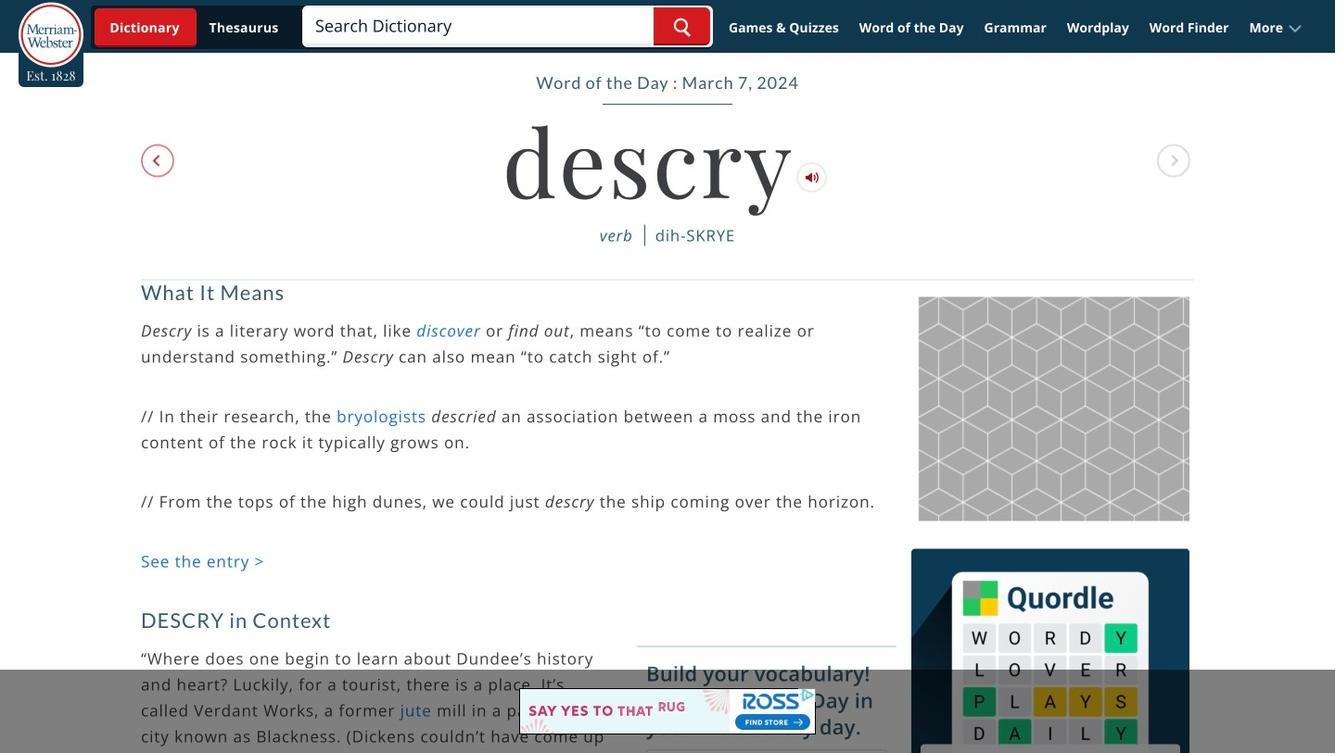 Task type: vqa. For each thing, say whether or not it's contained in the screenshot.
the right Advertisement ELEMENT
yes



Task type: describe. For each thing, give the bounding box(es) containing it.
merriam webster - established 1828 image
[[19, 2, 83, 69]]

Search search field
[[304, 7, 710, 45]]

play quordle: guess all four words in a limited number of tries.  each of your guesses must be a real 5-letter word. image
[[911, 549, 1190, 754]]

0 vertical spatial advertisement element
[[911, 290, 1190, 521]]



Task type: locate. For each thing, give the bounding box(es) containing it.
advertisement element
[[911, 290, 1190, 521], [519, 689, 816, 735]]

1 vertical spatial advertisement element
[[519, 689, 816, 735]]

1 horizontal spatial advertisement element
[[911, 290, 1190, 521]]

0 horizontal spatial advertisement element
[[519, 689, 816, 735]]

toggle search dictionary/thesaurus image
[[95, 8, 197, 47]]

search word image
[[673, 18, 691, 37]]



